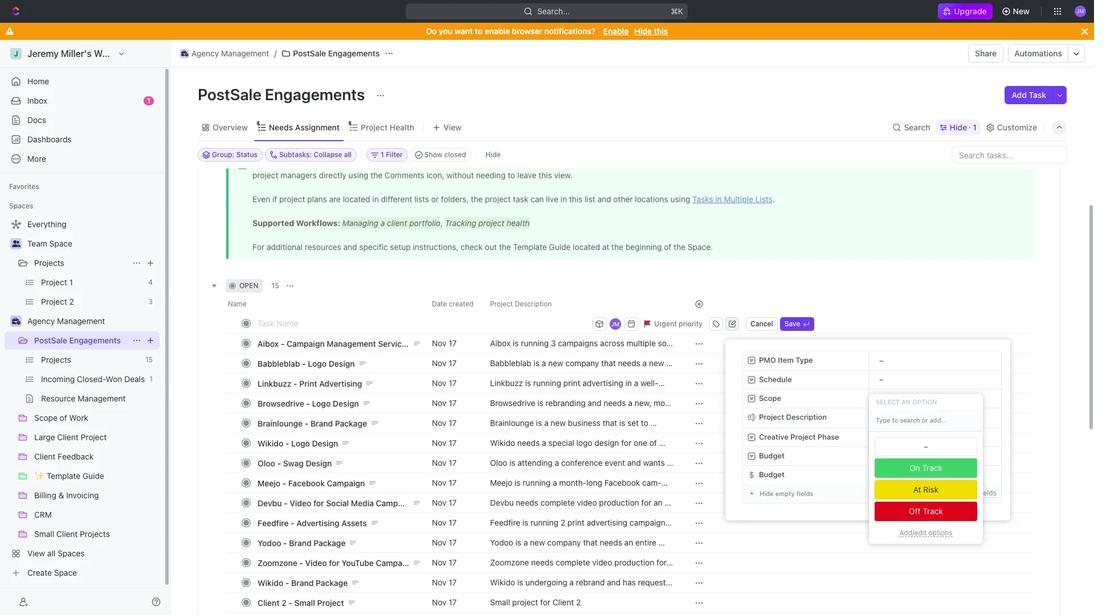 Task type: describe. For each thing, give the bounding box(es) containing it.
off track
[[909, 507, 943, 516]]

brainlounge - brand package
[[258, 419, 367, 428]]

running for magazine
[[534, 378, 561, 388]]

meejo - facebook campaign
[[258, 479, 365, 488]]

linkbuzz is running print advertising in a well- known magazine and needs content creation. button
[[483, 373, 681, 399]]

enable
[[485, 26, 510, 36]]

2 inside 'client 2 - small project' link
[[282, 598, 287, 608]]

browsedrive for browsedrive - logo design
[[258, 399, 304, 408]]

0 horizontal spatial fields
[[797, 490, 814, 498]]

- down wikido - brand package
[[289, 598, 292, 608]]

tree inside sidebar navigation
[[5, 215, 160, 583]]

save
[[785, 320, 801, 328]]

0 horizontal spatial project
[[317, 598, 344, 608]]

feedfire for feedfire - advertising assets
[[258, 518, 289, 528]]

2 inside small project for client 2 button
[[576, 598, 581, 608]]

- for zoomzone - video for youtube campaign
[[300, 558, 303, 568]]

needs inside wikido needs a special logo design for one of their sub-brands.
[[518, 438, 540, 448]]

advertising inside feedfire is running 2 print advertising campaigns and needs creation of the assets.
[[587, 518, 628, 528]]

zoomzone for zoomzone - video for youtube campaign
[[258, 558, 297, 568]]

for inside devbu needs complete video production for an upcoming social media campaign.
[[642, 498, 652, 508]]

share button
[[969, 44, 1004, 63]]

customize
[[998, 122, 1038, 132]]

wikido - logo design
[[258, 439, 338, 448]]

content
[[594, 389, 623, 399]]

babbleblab - logo design
[[258, 359, 355, 369]]

upcoming
[[490, 509, 527, 518]]

design for wikido - logo design
[[312, 439, 338, 448]]

yodoo for yodoo is a new company that needs an entire brand package including logo design.
[[490, 538, 513, 548]]

Search tasks... text field
[[953, 147, 1067, 164]]

1 inside sidebar navigation
[[147, 96, 151, 105]]

wikido for wikido - brand package
[[258, 578, 284, 588]]

aibox - campaign management services link
[[255, 335, 423, 352]]

feedfire is running 2 print advertising campaigns and needs creation of the assets. button
[[483, 513, 681, 538]]

client 2 - small project
[[258, 598, 344, 608]]

- for wikido - logo design
[[286, 439, 289, 448]]

that
[[583, 538, 598, 548]]

management inside tree
[[57, 316, 105, 326]]

and inside linkbuzz is running print advertising in a well- known magazine and needs content creation.
[[554, 389, 568, 399]]

the
[[572, 529, 584, 538]]

linkbuzz is running print advertising in a well- known magazine and needs content creation.
[[490, 378, 659, 399]]

upgrade link
[[939, 3, 993, 19]]

projects
[[34, 258, 64, 268]]

needs assignment
[[269, 122, 340, 132]]

special
[[549, 438, 574, 448]]

logo for browsedrive
[[312, 399, 331, 408]]

or
[[957, 489, 963, 498]]

0 vertical spatial an
[[902, 398, 911, 406]]

sidebar navigation
[[0, 40, 170, 616]]

for inside zoomzone needs complete video production for a youtube campaign to increase brand awareness.
[[657, 558, 667, 568]]

/
[[274, 48, 277, 58]]

increase
[[571, 568, 602, 578]]

package
[[514, 548, 545, 558]]

client 2 - small project link
[[255, 595, 423, 611]]

Set value for Budget Custom Field text field
[[869, 466, 1002, 485]]

0 vertical spatial postsale engagements
[[293, 48, 380, 58]]

media
[[552, 509, 575, 518]]

- for aibox - campaign management services
[[281, 339, 285, 349]]

mod
[[654, 398, 674, 408]]

needs inside feedfire is running 2 print advertising campaigns and needs creation of the assets.
[[506, 529, 529, 538]]

assets.
[[586, 529, 612, 538]]

search button
[[890, 119, 934, 135]]

needs
[[269, 122, 293, 132]]

zoomzone needs complete video production for a youtube campaign to increase brand awareness. button
[[483, 553, 681, 578]]

devbu - video for social media campaign
[[258, 499, 414, 508]]

devbu - video for social media campaign link
[[255, 495, 423, 512]]

you
[[439, 26, 453, 36]]

business time image
[[12, 318, 20, 325]]

– button
[[869, 375, 894, 386]]

for down yodoo - brand package link
[[329, 558, 340, 568]]

is for feedfire
[[523, 518, 529, 528]]

logo for wikido
[[291, 439, 310, 448]]

business time image
[[181, 51, 188, 56]]

this
[[654, 26, 668, 36]]

want
[[455, 26, 473, 36]]

devbu needs complete video production for an upcoming social media campaign. button
[[483, 493, 681, 518]]

brand for wikido
[[291, 578, 314, 588]]

overview
[[213, 122, 248, 132]]

add task
[[1012, 90, 1047, 100]]

of inside wikido needs a special logo design for one of their sub-brands.
[[650, 438, 657, 448]]

a inside zoomzone needs complete video production for a youtube campaign to increase brand awareness.
[[669, 558, 673, 568]]

small project for client 2 button
[[483, 593, 681, 613]]

docs
[[27, 115, 46, 125]]

running for creation
[[531, 518, 559, 528]]

search
[[904, 122, 931, 132]]

wikido for wikido - logo design
[[258, 439, 284, 448]]

new,
[[635, 398, 652, 408]]

customize button
[[983, 119, 1041, 135]]

Task Name text field
[[258, 314, 591, 332]]

logo.
[[505, 409, 523, 418]]

production for campaign.
[[599, 498, 639, 508]]

0 vertical spatial postsale
[[293, 48, 326, 58]]

1 horizontal spatial 1
[[973, 122, 977, 132]]

complete for media
[[541, 498, 575, 508]]

0 horizontal spatial small
[[294, 598, 315, 608]]

on
[[910, 463, 920, 473]]

one
[[634, 438, 648, 448]]

is for linkbuzz
[[525, 378, 531, 388]]

docs link
[[5, 111, 160, 129]]

- for browsedrive - logo design
[[306, 399, 310, 408]]

- for wikido - brand package
[[286, 578, 289, 588]]

at risk
[[914, 485, 939, 495]]

1 horizontal spatial postsale engagements link
[[279, 47, 383, 60]]

logo inside yodoo is a new company that needs an entire brand package including logo design.
[[583, 548, 599, 558]]

aibox - campaign management services
[[258, 339, 411, 349]]

media
[[351, 499, 374, 508]]

new
[[530, 538, 545, 548]]

brand for brainlounge
[[311, 419, 333, 428]]

favorites
[[9, 182, 39, 191]]

needs inside zoomzone needs complete video production for a youtube campaign to increase brand awareness.
[[531, 558, 554, 568]]

assets
[[342, 518, 367, 528]]

track for on track
[[923, 463, 943, 473]]

dashboards
[[27, 135, 72, 144]]

value not set element inside custom fields element
[[874, 375, 890, 386]]

15
[[272, 282, 279, 290]]

agency management link inside tree
[[27, 312, 157, 331]]

add task button
[[1005, 86, 1054, 104]]

for right project
[[541, 598, 551, 608]]

favorites button
[[5, 180, 44, 194]]

and inside browsedrive is rebranding and needs a new, mod ern logo.
[[588, 398, 602, 408]]

1 horizontal spatial postsale
[[198, 85, 262, 104]]

- for yodoo - brand package
[[283, 538, 287, 548]]

services
[[378, 339, 411, 349]]

ern
[[490, 409, 502, 418]]

well-
[[641, 378, 659, 388]]

print inside feedfire is running 2 print advertising campaigns and needs creation of the assets.
[[568, 518, 585, 528]]

0 vertical spatial agency management link
[[177, 47, 272, 60]]

cancel
[[751, 320, 773, 328]]

feedfire - advertising assets link
[[255, 515, 423, 532]]

hide for hide
[[486, 151, 501, 159]]

inbox
[[27, 96, 47, 105]]

- for meejo - facebook campaign
[[283, 479, 286, 488]]

enable
[[604, 26, 629, 36]]

assignment
[[295, 122, 340, 132]]

sub-
[[509, 449, 526, 458]]

project
[[512, 598, 538, 608]]

browsedrive for browsedrive is rebranding and needs a new, mod ern logo.
[[490, 398, 535, 408]]

team space
[[27, 239, 72, 249]]

feedfire for feedfire is running 2 print advertising campaigns and needs creation of the assets.
[[490, 518, 521, 528]]

2 inside feedfire is running 2 print advertising campaigns and needs creation of the assets.
[[561, 518, 566, 528]]

linkbuzz - print advertising
[[258, 379, 362, 389]]

postsale inside tree
[[34, 336, 67, 345]]

for inside wikido needs a special logo design for one of their sub-brands.
[[622, 438, 632, 448]]

complete for to
[[556, 558, 590, 568]]

linkbuzz for linkbuzz - print advertising
[[258, 379, 292, 389]]

- for babbleblab - logo design
[[302, 359, 306, 369]]

video for devbu
[[290, 499, 311, 508]]



Task type: vqa. For each thing, say whether or not it's contained in the screenshot.
Agency inside the tree
yes



Task type: locate. For each thing, give the bounding box(es) containing it.
2 vertical spatial –
[[924, 442, 929, 452]]

of right 'one'
[[650, 438, 657, 448]]

brands.
[[526, 449, 554, 458]]

needs inside devbu needs complete video production for an upcoming social media campaign.
[[516, 498, 539, 508]]

design up meejo - facebook campaign
[[306, 459, 332, 468]]

- down browsedrive - logo design
[[305, 419, 309, 428]]

design.
[[601, 548, 628, 558]]

devbu up upcoming
[[490, 498, 514, 508]]

linkbuzz down babbleblab
[[258, 379, 292, 389]]

linkbuzz up known
[[490, 378, 523, 388]]

2
[[561, 518, 566, 528], [576, 598, 581, 608], [282, 598, 287, 608]]

0 horizontal spatial agency management
[[27, 316, 105, 326]]

0 horizontal spatial postsale engagements link
[[34, 332, 128, 350]]

- up print
[[302, 359, 306, 369]]

– up the 'on track'
[[924, 442, 929, 452]]

project
[[361, 122, 388, 132], [317, 598, 344, 608]]

agency management left /
[[192, 48, 269, 58]]

0 vertical spatial logo
[[308, 359, 327, 369]]

is up magazine
[[525, 378, 531, 388]]

a inside browsedrive is rebranding and needs a new, mod ern logo.
[[628, 398, 633, 408]]

package for yodoo - brand package
[[314, 538, 346, 548]]

- right aibox
[[281, 339, 285, 349]]

production up campaign.
[[599, 498, 639, 508]]

of
[[650, 438, 657, 448], [563, 529, 570, 538]]

magazine
[[516, 389, 552, 399]]

management
[[221, 48, 269, 58], [57, 316, 105, 326], [327, 339, 376, 349]]

team space link
[[27, 235, 157, 253]]

feedfire inside feedfire is running 2 print advertising campaigns and needs creation of the assets.
[[490, 518, 521, 528]]

of inside feedfire is running 2 print advertising campaigns and needs creation of the assets.
[[563, 529, 570, 538]]

- for linkbuzz - print advertising
[[294, 379, 297, 389]]

0 vertical spatial agency
[[192, 48, 219, 58]]

in
[[626, 378, 632, 388]]

devbu for devbu - video for social media campaign
[[258, 499, 282, 508]]

upgrade
[[955, 6, 987, 16]]

1 horizontal spatial youtube
[[490, 568, 522, 578]]

- inside 'link'
[[294, 379, 297, 389]]

is left social
[[523, 518, 529, 528]]

1 vertical spatial package
[[314, 538, 346, 548]]

1 vertical spatial video
[[305, 558, 327, 568]]

advertising
[[319, 379, 362, 389], [297, 518, 340, 528]]

1 vertical spatial track
[[923, 507, 943, 516]]

advertising up 'yodoo - brand package'
[[297, 518, 340, 528]]

0 horizontal spatial browsedrive
[[258, 399, 304, 408]]

logo
[[577, 438, 593, 448], [583, 548, 599, 558]]

youtube down "package"
[[490, 568, 522, 578]]

is inside yodoo is a new company that needs an entire brand package including logo design.
[[516, 538, 522, 548]]

including
[[547, 548, 581, 558]]

custom fields element
[[743, 351, 1002, 504]]

0 vertical spatial advertising
[[319, 379, 362, 389]]

an left the entire
[[625, 538, 634, 548]]

and inside feedfire is running 2 print advertising campaigns and needs creation of the assets.
[[490, 529, 504, 538]]

design inside oloo - swag design link
[[306, 459, 332, 468]]

complete up increase
[[556, 558, 590, 568]]

campaigns
[[630, 518, 670, 528]]

0 horizontal spatial client
[[258, 598, 280, 608]]

complete inside devbu needs complete video production for an upcoming social media campaign.
[[541, 498, 575, 508]]

1 horizontal spatial an
[[654, 498, 663, 508]]

brand left "package"
[[490, 548, 512, 558]]

health
[[390, 122, 415, 132]]

1 vertical spatial agency
[[27, 316, 55, 326]]

yodoo inside yodoo is a new company that needs an entire brand package including logo design.
[[490, 538, 513, 548]]

- for feedfire - advertising assets
[[291, 518, 295, 528]]

2 horizontal spatial postsale
[[293, 48, 326, 58]]

is for yodoo
[[516, 538, 522, 548]]

print inside linkbuzz is running print advertising in a well- known magazine and needs content creation.
[[564, 378, 581, 388]]

small left project
[[490, 598, 510, 608]]

rebranding
[[546, 398, 586, 408]]

running up creation
[[531, 518, 559, 528]]

new button
[[997, 2, 1037, 21]]

postsale engagements inside tree
[[34, 336, 121, 345]]

for up awareness.
[[657, 558, 667, 568]]

dashboards link
[[5, 131, 160, 149]]

1 horizontal spatial yodoo
[[490, 538, 513, 548]]

brand inside yodoo is a new company that needs an entire brand package including logo design.
[[490, 548, 512, 558]]

video
[[290, 499, 311, 508], [305, 558, 327, 568]]

feedfire - advertising assets
[[258, 518, 367, 528]]

0 vertical spatial 1
[[147, 96, 151, 105]]

wikido up oloo
[[258, 439, 284, 448]]

for left 'one'
[[622, 438, 632, 448]]

hide for hide 1
[[950, 122, 968, 132]]

social
[[326, 499, 349, 508]]

agency management inside tree
[[27, 316, 105, 326]]

agency
[[192, 48, 219, 58], [27, 316, 55, 326]]

agency right business time image
[[192, 48, 219, 58]]

design inside browsedrive - logo design link
[[333, 399, 359, 408]]

is inside browsedrive is rebranding and needs a new, mod ern logo.
[[538, 398, 544, 408]]

linkbuzz inside linkbuzz is running print advertising in a well- known magazine and needs content creation.
[[490, 378, 523, 388]]

linkbuzz inside 'link'
[[258, 379, 292, 389]]

select an option
[[876, 398, 937, 406]]

campaign
[[287, 339, 325, 349], [327, 479, 365, 488], [376, 499, 414, 508], [376, 558, 414, 568]]

hide inside custom fields element
[[760, 490, 774, 498]]

a up "package"
[[524, 538, 528, 548]]

project health link
[[359, 119, 415, 135]]

1 horizontal spatial browsedrive
[[490, 398, 535, 408]]

complete up media
[[541, 498, 575, 508]]

wikido - logo design link
[[255, 435, 423, 452]]

0 vertical spatial track
[[923, 463, 943, 473]]

design up the linkbuzz - print advertising 'link'
[[329, 359, 355, 369]]

track right on
[[923, 463, 943, 473]]

add right +
[[942, 489, 955, 498]]

– up the "select"
[[880, 375, 884, 384]]

yodoo for yodoo - brand package
[[258, 538, 281, 548]]

- down feedfire - advertising assets
[[283, 538, 287, 548]]

devbu needs complete video production for an upcoming social media campaign.
[[490, 498, 665, 518]]

design down brainlounge - brand package
[[312, 439, 338, 448]]

babbleblab - logo design link
[[255, 355, 423, 372]]

0 horizontal spatial –
[[875, 414, 879, 423]]

1 horizontal spatial add
[[1012, 90, 1027, 100]]

fields right edit
[[979, 489, 997, 498]]

package for wikido - brand package
[[316, 578, 348, 588]]

do
[[426, 26, 437, 36]]

small down wikido - brand package
[[294, 598, 315, 608]]

yodoo inside yodoo - brand package link
[[258, 538, 281, 548]]

browsedrive inside browsedrive is rebranding and needs a new, mod ern logo.
[[490, 398, 535, 408]]

2 horizontal spatial –
[[924, 442, 929, 452]]

- down print
[[306, 399, 310, 408]]

running inside linkbuzz is running print advertising in a well- known magazine and needs content creation.
[[534, 378, 561, 388]]

devbu down meejo
[[258, 499, 282, 508]]

hide button
[[481, 148, 506, 162]]

fields
[[979, 489, 997, 498], [797, 490, 814, 498]]

running inside feedfire is running 2 print advertising campaigns and needs creation of the assets.
[[531, 518, 559, 528]]

wikido up client 2 - small project
[[258, 578, 284, 588]]

- up swag
[[286, 439, 289, 448]]

youtube up wikido - brand package link on the bottom
[[342, 558, 374, 568]]

a up 'brands.'
[[542, 438, 546, 448]]

advertising inside 'link'
[[319, 379, 362, 389]]

is inside linkbuzz is running print advertising in a well- known magazine and needs content creation.
[[525, 378, 531, 388]]

client down campaign
[[553, 598, 574, 608]]

value not set element up the 'on track'
[[875, 438, 978, 457]]

a inside yodoo is a new company that needs an entire brand package including logo design.
[[524, 538, 528, 548]]

video inside zoomzone needs complete video production for a youtube campaign to increase brand awareness.
[[592, 558, 612, 568]]

complete
[[541, 498, 575, 508], [556, 558, 590, 568]]

– for – dropdown button
[[880, 375, 884, 384]]

video for campaign.
[[577, 498, 597, 508]]

design for browsedrive - logo design
[[333, 399, 359, 408]]

0 horizontal spatial youtube
[[342, 558, 374, 568]]

video inside devbu needs complete video production for an upcoming social media campaign.
[[577, 498, 597, 508]]

browsedrive up brainlounge
[[258, 399, 304, 408]]

0 vertical spatial engagements
[[328, 48, 380, 58]]

- down meejo - facebook campaign
[[284, 499, 288, 508]]

client down wikido - brand package
[[258, 598, 280, 608]]

production
[[599, 498, 639, 508], [615, 558, 655, 568]]

1 horizontal spatial brand
[[605, 568, 626, 578]]

0 vertical spatial youtube
[[342, 558, 374, 568]]

1 vertical spatial project
[[317, 598, 344, 608]]

design inside wikido - logo design link
[[312, 439, 338, 448]]

tree containing team space
[[5, 215, 160, 583]]

1 vertical spatial production
[[615, 558, 655, 568]]

– inside – dropdown button
[[880, 375, 884, 384]]

+ add or edit fields
[[936, 489, 997, 498]]

logo down that
[[583, 548, 599, 558]]

agency management
[[192, 48, 269, 58], [27, 316, 105, 326]]

1 vertical spatial complete
[[556, 558, 590, 568]]

value not set element up the "select"
[[874, 375, 890, 386]]

select
[[876, 398, 900, 406]]

a left new,
[[628, 398, 633, 408]]

is for browsedrive
[[538, 398, 544, 408]]

is inside feedfire is running 2 print advertising campaigns and needs creation of the assets.
[[523, 518, 529, 528]]

engagements inside sidebar navigation
[[69, 336, 121, 345]]

notifications?
[[545, 26, 596, 36]]

1 horizontal spatial small
[[490, 598, 510, 608]]

design for oloo - swag design
[[306, 459, 332, 468]]

wikido up their
[[490, 438, 515, 448]]

a up awareness.
[[669, 558, 673, 568]]

production inside zoomzone needs complete video production for a youtube campaign to increase brand awareness.
[[615, 558, 655, 568]]

fields right empty
[[797, 490, 814, 498]]

running up magazine
[[534, 378, 561, 388]]

– button
[[869, 409, 1002, 428]]

add/edit
[[900, 529, 927, 537]]

advertising up assets.
[[587, 518, 628, 528]]

campaign
[[524, 568, 560, 578]]

projects link
[[34, 254, 128, 272]]

1 vertical spatial postsale engagements link
[[34, 332, 128, 350]]

track for off track
[[923, 507, 943, 516]]

– inside – button
[[875, 414, 879, 423]]

user group image
[[12, 241, 20, 247]]

small inside button
[[490, 598, 510, 608]]

add inside button
[[1012, 90, 1027, 100]]

campaign.
[[577, 509, 615, 518]]

video inside zoomzone - video for youtube campaign link
[[305, 558, 327, 568]]

agency right business time icon
[[27, 316, 55, 326]]

complete inside zoomzone needs complete video production for a youtube campaign to increase brand awareness.
[[556, 558, 590, 568]]

- for devbu - video for social media campaign
[[284, 499, 288, 508]]

0 vertical spatial production
[[599, 498, 639, 508]]

1 horizontal spatial to
[[562, 568, 569, 578]]

project left health
[[361, 122, 388, 132]]

add inside custom fields element
[[942, 489, 955, 498]]

0 horizontal spatial postsale
[[34, 336, 67, 345]]

hide for hide empty fields
[[760, 490, 774, 498]]

package down zoomzone - video for youtube campaign at the left of the page
[[316, 578, 348, 588]]

is left rebranding
[[538, 398, 544, 408]]

wikido needs a special logo design for one of their sub-brands.
[[490, 438, 659, 458]]

0 vertical spatial project
[[361, 122, 388, 132]]

brand for yodoo
[[289, 538, 312, 548]]

a inside wikido needs a special logo design for one of their sub-brands.
[[542, 438, 546, 448]]

hide
[[635, 26, 652, 36], [950, 122, 968, 132], [486, 151, 501, 159], [760, 490, 774, 498]]

1 vertical spatial value not set element
[[875, 438, 978, 457]]

1 vertical spatial postsale engagements
[[198, 85, 369, 104]]

video for increase
[[592, 558, 612, 568]]

logo left design
[[577, 438, 593, 448]]

add
[[1012, 90, 1027, 100], [942, 489, 955, 498]]

video down facebook
[[290, 499, 311, 508]]

brand inside yodoo - brand package link
[[289, 538, 312, 548]]

track
[[923, 463, 943, 473], [923, 507, 943, 516]]

feedfire is running 2 print advertising campaigns and needs creation of the assets.
[[490, 518, 672, 538]]

is
[[525, 378, 531, 388], [538, 398, 544, 408], [523, 518, 529, 528], [516, 538, 522, 548]]

wikido needs a special logo design for one of their sub-brands. button
[[483, 433, 681, 458]]

1 vertical spatial of
[[563, 529, 570, 538]]

for left social
[[314, 499, 324, 508]]

2 vertical spatial postsale
[[34, 336, 67, 345]]

0 horizontal spatial management
[[57, 316, 105, 326]]

1 horizontal spatial feedfire
[[490, 518, 521, 528]]

1 horizontal spatial client
[[553, 598, 574, 608]]

brand inside wikido - brand package link
[[291, 578, 314, 588]]

of left the
[[563, 529, 570, 538]]

options
[[929, 529, 953, 537]]

print
[[564, 378, 581, 388], [568, 518, 585, 528]]

- down 'yodoo - brand package'
[[300, 558, 303, 568]]

engagements
[[328, 48, 380, 58], [265, 85, 365, 104], [69, 336, 121, 345]]

1 horizontal spatial agency management
[[192, 48, 269, 58]]

add left task
[[1012, 90, 1027, 100]]

0 vertical spatial video
[[290, 499, 311, 508]]

wikido - brand package link
[[255, 575, 423, 591]]

swag
[[283, 459, 304, 468]]

yodoo is a new company that needs an entire brand package including logo design.
[[490, 538, 659, 558]]

meejo
[[258, 479, 280, 488]]

1 vertical spatial to
[[562, 568, 569, 578]]

an right the "select"
[[902, 398, 911, 406]]

yodoo down upcoming
[[490, 538, 513, 548]]

1 vertical spatial advertising
[[587, 518, 628, 528]]

tree
[[5, 215, 160, 583]]

postsale engagements
[[293, 48, 380, 58], [198, 85, 369, 104], [34, 336, 121, 345]]

home link
[[5, 72, 160, 91]]

brand inside brainlounge - brand package link
[[311, 419, 333, 428]]

0 vertical spatial brand
[[311, 419, 333, 428]]

1 horizontal spatial project
[[361, 122, 388, 132]]

needs inside yodoo is a new company that needs an entire brand package including logo design.
[[600, 538, 622, 548]]

1 horizontal spatial fields
[[979, 489, 997, 498]]

logo up brainlounge - brand package
[[312, 399, 331, 408]]

project health
[[361, 122, 415, 132]]

- up client 2 - small project
[[286, 578, 289, 588]]

0 vertical spatial –
[[880, 375, 884, 384]]

0 vertical spatial package
[[335, 419, 367, 428]]

zoomzone - video for youtube campaign
[[258, 558, 414, 568]]

needs inside browsedrive is rebranding and needs a new, mod ern logo.
[[604, 398, 626, 408]]

0 horizontal spatial devbu
[[258, 499, 282, 508]]

video for zoomzone
[[305, 558, 327, 568]]

2 up company
[[561, 518, 566, 528]]

devbu for devbu needs complete video production for an upcoming social media campaign.
[[490, 498, 514, 508]]

1 vertical spatial print
[[568, 518, 585, 528]]

0 vertical spatial brand
[[490, 548, 512, 558]]

feedfire up 'yodoo - brand package'
[[258, 518, 289, 528]]

logo inside wikido needs a special logo design for one of their sub-brands.
[[577, 438, 593, 448]]

0 vertical spatial of
[[650, 438, 657, 448]]

brand down feedfire - advertising assets
[[289, 538, 312, 548]]

2 vertical spatial an
[[625, 538, 634, 548]]

- for oloo - swag design
[[277, 459, 281, 468]]

0 vertical spatial value not set element
[[874, 375, 890, 386]]

2 down increase
[[576, 598, 581, 608]]

0 horizontal spatial to
[[475, 26, 483, 36]]

0 horizontal spatial linkbuzz
[[258, 379, 292, 389]]

wikido inside wikido needs a special logo design for one of their sub-brands.
[[490, 438, 515, 448]]

1 horizontal spatial agency management link
[[177, 47, 272, 60]]

youtube inside zoomzone needs complete video production for a youtube campaign to increase brand awareness.
[[490, 568, 522, 578]]

devbu inside devbu needs complete video production for an upcoming social media campaign.
[[490, 498, 514, 508]]

– down the "select"
[[875, 414, 879, 423]]

a right in
[[634, 378, 639, 388]]

cancel button
[[746, 317, 778, 331]]

brand up client 2 - small project
[[291, 578, 314, 588]]

1 horizontal spatial devbu
[[490, 498, 514, 508]]

1 vertical spatial advertising
[[297, 518, 340, 528]]

open
[[239, 282, 258, 290]]

video up campaign.
[[577, 498, 597, 508]]

babbleblab
[[258, 359, 300, 369]]

advertising inside linkbuzz is running print advertising in a well- known magazine and needs content creation.
[[583, 378, 624, 388]]

0 vertical spatial agency management
[[192, 48, 269, 58]]

design for babbleblab - logo design
[[329, 359, 355, 369]]

zoomzone - video for youtube campaign link
[[255, 555, 423, 572]]

production up awareness.
[[615, 558, 655, 568]]

to down including at the bottom of page
[[562, 568, 569, 578]]

linkbuzz
[[490, 378, 523, 388], [258, 379, 292, 389]]

browsedrive is rebranding and needs a new, mod ern logo.
[[490, 398, 674, 418]]

– for – button
[[875, 414, 879, 423]]

0 horizontal spatial add
[[942, 489, 955, 498]]

yodoo down feedfire - advertising assets
[[258, 538, 281, 548]]

to right want
[[475, 26, 483, 36]]

video up wikido - brand package
[[305, 558, 327, 568]]

linkbuzz for linkbuzz is running print advertising in a well- known magazine and needs content creation.
[[490, 378, 523, 388]]

1 horizontal spatial and
[[554, 389, 568, 399]]

for
[[622, 438, 632, 448], [642, 498, 652, 508], [314, 499, 324, 508], [657, 558, 667, 568], [329, 558, 340, 568], [541, 598, 551, 608]]

- right oloo
[[277, 459, 281, 468]]

browsedrive - logo design
[[258, 399, 359, 408]]

0 vertical spatial add
[[1012, 90, 1027, 100]]

value not set element
[[874, 375, 890, 386], [875, 438, 978, 457]]

0 horizontal spatial 1
[[147, 96, 151, 105]]

browsedrive up logo.
[[490, 398, 535, 408]]

1 vertical spatial brand
[[289, 538, 312, 548]]

advertising up content
[[583, 378, 624, 388]]

logo
[[308, 359, 327, 369], [312, 399, 331, 408], [291, 439, 310, 448]]

1 vertical spatial postsale
[[198, 85, 262, 104]]

zoomzone down 'yodoo - brand package'
[[258, 558, 297, 568]]

- left print
[[294, 379, 297, 389]]

production inside devbu needs complete video production for an upcoming social media campaign.
[[599, 498, 639, 508]]

1 horizontal spatial –
[[880, 375, 884, 384]]

1 vertical spatial brand
[[605, 568, 626, 578]]

project down wikido - brand package link on the bottom
[[317, 598, 344, 608]]

1 vertical spatial add
[[942, 489, 955, 498]]

0 vertical spatial management
[[221, 48, 269, 58]]

logo for babbleblab
[[308, 359, 327, 369]]

- right meejo
[[283, 479, 286, 488]]

an inside yodoo is a new company that needs an entire brand package including logo design.
[[625, 538, 634, 548]]

feedfire left social
[[490, 518, 521, 528]]

1 horizontal spatial agency
[[192, 48, 219, 58]]

home
[[27, 76, 49, 86]]

video
[[577, 498, 597, 508], [592, 558, 612, 568]]

video inside devbu - video for social media campaign link
[[290, 499, 311, 508]]

2 horizontal spatial and
[[588, 398, 602, 408]]

postsale
[[293, 48, 326, 58], [198, 85, 262, 104], [34, 336, 67, 345]]

linkbuzz - print advertising link
[[255, 375, 423, 392]]

0 horizontal spatial brand
[[490, 548, 512, 558]]

0 horizontal spatial zoomzone
[[258, 558, 297, 568]]

task
[[1029, 90, 1047, 100]]

brand inside zoomzone needs complete video production for a youtube campaign to increase brand awareness.
[[605, 568, 626, 578]]

design inside babbleblab - logo design link
[[329, 359, 355, 369]]

2 vertical spatial management
[[327, 339, 376, 349]]

agency management right business time icon
[[27, 316, 105, 326]]

client inside button
[[553, 598, 574, 608]]

is up "package"
[[516, 538, 522, 548]]

brand
[[490, 548, 512, 558], [605, 568, 626, 578]]

advertising down babbleblab - logo design link
[[319, 379, 362, 389]]

1 vertical spatial –
[[875, 414, 879, 423]]

their
[[490, 449, 507, 458]]

facebook
[[288, 479, 325, 488]]

an inside devbu needs complete video production for an upcoming social media campaign.
[[654, 498, 663, 508]]

0 horizontal spatial agency
[[27, 316, 55, 326]]

a inside linkbuzz is running print advertising in a well- known magazine and needs content creation.
[[634, 378, 639, 388]]

1 vertical spatial logo
[[583, 548, 599, 558]]

track right the off
[[923, 507, 943, 516]]

to inside zoomzone needs complete video production for a youtube campaign to increase brand awareness.
[[562, 568, 569, 578]]

package for brainlounge - brand package
[[335, 419, 367, 428]]

do you want to enable browser notifications? enable hide this
[[426, 26, 668, 36]]

design up brainlounge - brand package link
[[333, 399, 359, 408]]

1 vertical spatial agency management link
[[27, 312, 157, 331]]

campaign inside "link"
[[327, 479, 365, 488]]

brand down design.
[[605, 568, 626, 578]]

- inside "link"
[[283, 479, 286, 488]]

production for increase
[[615, 558, 655, 568]]

package
[[335, 419, 367, 428], [314, 538, 346, 548], [316, 578, 348, 588]]

1 vertical spatial engagements
[[265, 85, 365, 104]]

2 horizontal spatial 2
[[576, 598, 581, 608]]

logo up oloo - swag design
[[291, 439, 310, 448]]

2 horizontal spatial management
[[327, 339, 376, 349]]

wikido - brand package
[[258, 578, 348, 588]]

1 horizontal spatial 2
[[561, 518, 566, 528]]

0 horizontal spatial 2
[[282, 598, 287, 608]]

Type to search or add... field
[[869, 409, 983, 432]]

agency inside sidebar navigation
[[27, 316, 55, 326]]

0 horizontal spatial an
[[625, 538, 634, 548]]

wikido for wikido needs a special logo design for one of their sub-brands.
[[490, 438, 515, 448]]

hide inside button
[[486, 151, 501, 159]]

zoomzone for zoomzone needs complete video production for a youtube campaign to increase brand awareness.
[[490, 558, 529, 568]]

0 vertical spatial to
[[475, 26, 483, 36]]

- for brainlounge - brand package
[[305, 419, 309, 428]]

zoomzone inside zoomzone needs complete video production for a youtube campaign to increase brand awareness.
[[490, 558, 529, 568]]

1 vertical spatial youtube
[[490, 568, 522, 578]]

0 vertical spatial running
[[534, 378, 561, 388]]

needs inside linkbuzz is running print advertising in a well- known magazine and needs content creation.
[[570, 389, 592, 399]]

print up rebranding
[[564, 378, 581, 388]]

risk
[[924, 485, 939, 495]]

1 horizontal spatial linkbuzz
[[490, 378, 523, 388]]

- up 'yodoo - brand package'
[[291, 518, 295, 528]]

oloo - swag design
[[258, 459, 332, 468]]

1 horizontal spatial of
[[650, 438, 657, 448]]



